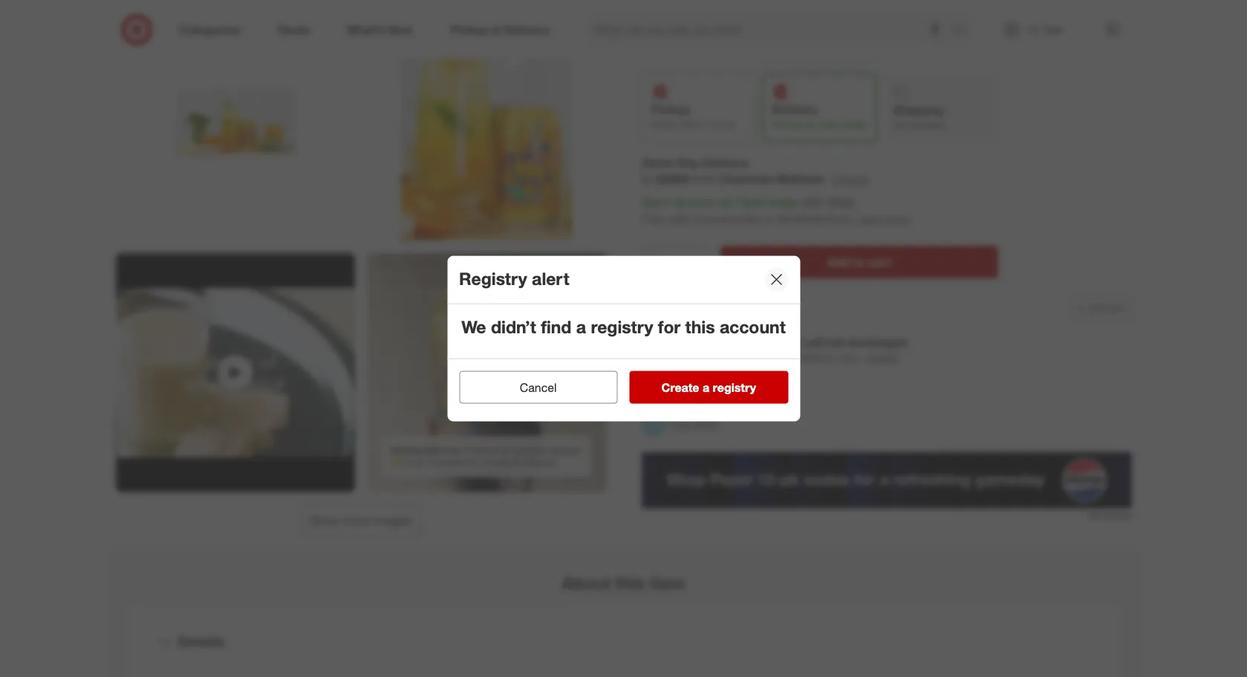 Task type: describe. For each thing, give the bounding box(es) containing it.
thankful
[[464, 445, 498, 456]]

see
[[655, 41, 673, 54]]

eligible
[[671, 301, 710, 315]]

28269
[[655, 172, 688, 187]]

about this item
[[562, 573, 686, 594]]

or inside buy 3 for $10 on select lacroix beverages order pickup or same day delivery only ∙ details
[[735, 352, 745, 364]]

we didn't find a registry for this account
[[462, 316, 786, 337]]

12pm inside delivery as soon as 12pm today
[[819, 119, 842, 130]]

gmo
[[695, 418, 719, 430]]

on
[[747, 335, 762, 350]]

sodium!
[[490, 457, 522, 468]]

didn't
[[491, 316, 536, 337]]

#lacroix
[[525, 457, 556, 468]]

or inside the get it as soon as 12pm today with shipt free with membership or $9.99/delivery learn more
[[764, 212, 775, 227]]

$10
[[725, 335, 744, 350]]

lacroix sparkling water tangerine - 8pk/12 fl oz cans, 5 of 11 image
[[116, 2, 355, 242]]

/fluid
[[714, 1, 737, 14]]

guiltless
[[514, 445, 546, 456]]

at
[[642, 20, 650, 32]]

images
[[373, 514, 412, 528]]

for right eligible
[[713, 301, 727, 315]]

deal
[[685, 41, 705, 54]]

for down eligible
[[658, 316, 681, 337]]

non-gmo
[[671, 418, 719, 430]]

0 vertical spatial with
[[802, 195, 824, 210]]

0 horizontal spatial a
[[576, 316, 586, 337]]

3
[[696, 335, 703, 350]]

( $0.04 /fluid ounce )
[[683, 1, 772, 14]]

show more images
[[310, 514, 412, 528]]

(
[[686, 1, 689, 14]]

free
[[642, 212, 665, 227]]

pickup ready within 2 hours
[[651, 102, 735, 130]]

cal,
[[413, 457, 426, 468]]

)
[[769, 1, 772, 14]]

sponsored
[[1088, 511, 1132, 522]]

soon inside delivery as soon as 12pm today
[[785, 119, 805, 130]]

glance
[[667, 387, 705, 402]]

sweetener,
[[437, 457, 480, 468]]

today inside the get it as soon as 12pm today with shipt free with membership or $9.99/delivery learn more
[[768, 195, 798, 210]]

registries
[[730, 301, 779, 315]]

non-gmo button
[[642, 408, 719, 441]]

12pm inside the get it as soon as 12pm today with shipt free with membership or $9.99/delivery learn more
[[735, 195, 765, 210]]

non-
[[671, 418, 695, 430]]

buy 3 for $10 on select lacroix beverages link
[[671, 335, 908, 350]]

add item
[[1089, 302, 1125, 313]]

details button
[[867, 350, 900, 366]]

search
[[946, 23, 981, 38]]

shipt
[[827, 195, 855, 210]]

we
[[462, 316, 486, 337]]

add to cart
[[828, 255, 891, 270]]

2 0- from the left
[[428, 457, 437, 468]]

learn more button
[[856, 211, 910, 228]]

lacroix
[[802, 335, 846, 350]]

day inside buy 3 for $10 on select lacroix beverages order pickup or same day delivery only ∙ details
[[777, 352, 795, 364]]

cart
[[868, 255, 891, 270]]

thankful for guiltless options! 💛 0-cal, 0-sweetener, 0-sodium!  #lacroix
[[390, 445, 581, 468]]

about
[[562, 573, 611, 594]]

cancel
[[520, 380, 557, 395]]

midtown
[[776, 172, 825, 187]]

at a glance
[[642, 387, 705, 402]]

more inside the get it as soon as 12pm today with shipt free with membership or $9.99/delivery learn more
[[886, 213, 910, 226]]

this inside "see 1 deal for this item" "link"
[[723, 41, 739, 54]]

search button
[[946, 13, 981, 49]]

options!
[[549, 445, 581, 456]]

$0.04
[[689, 1, 714, 14]]

find
[[541, 316, 572, 337]]

ounce
[[740, 1, 769, 14]]

as inside delivery as soon as 12pm today
[[807, 119, 816, 130]]

2
[[705, 119, 710, 130]]

💛
[[390, 457, 402, 468]]

advertisement region
[[642, 453, 1132, 509]]

charlotte
[[719, 172, 773, 187]]

same day delivery
[[642, 155, 748, 170]]

3 0- from the left
[[482, 457, 490, 468]]

see 1 deal for this item
[[655, 41, 762, 54]]

shipping
[[894, 103, 943, 118]]

from charlotte midtown
[[692, 172, 825, 187]]

buy
[[671, 335, 693, 350]]

registry inside the create a registry button
[[713, 380, 756, 395]]

to 28269
[[642, 172, 688, 187]]

shipping not available
[[894, 103, 945, 131]]

get it as soon as 12pm today with shipt free with membership or $9.99/delivery learn more
[[642, 195, 910, 227]]

item inside "link"
[[742, 41, 762, 54]]

available
[[911, 120, 945, 131]]

beverages
[[849, 335, 908, 350]]

pickup inside pickup ready within 2 hours
[[651, 102, 690, 117]]

delivery inside delivery as soon as 12pm today
[[772, 102, 818, 117]]



Task type: vqa. For each thing, say whether or not it's contained in the screenshot.
"Pickup" in Check out Order Pickup (Columbia) items button
no



Task type: locate. For each thing, give the bounding box(es) containing it.
order
[[671, 352, 698, 364]]

get
[[642, 195, 661, 210]]

1 vertical spatial more
[[343, 514, 370, 528]]

more inside button
[[343, 514, 370, 528]]

0 vertical spatial to
[[642, 172, 652, 187]]

lacroix sparkling water tangerine - 8pk/12 fl oz cans, 7 of 11, play video image
[[116, 254, 355, 493]]

1 horizontal spatial today
[[844, 119, 866, 130]]

0 vertical spatial delivery
[[772, 102, 818, 117]]

0 vertical spatial today
[[844, 119, 866, 130]]

within
[[679, 119, 703, 130]]

0 horizontal spatial item
[[650, 573, 686, 594]]

a
[[576, 316, 586, 337], [703, 380, 710, 395], [657, 387, 664, 402]]

this right the about
[[615, 573, 645, 594]]

0 vertical spatial add
[[828, 255, 850, 270]]

registry left buy
[[591, 316, 653, 337]]

1 vertical spatial soon
[[690, 195, 716, 210]]

show more images button
[[300, 505, 422, 537]]

a inside button
[[703, 380, 710, 395]]

show
[[310, 514, 339, 528]]

1 horizontal spatial as
[[719, 195, 731, 210]]

1 horizontal spatial 0-
[[428, 457, 437, 468]]

dialog containing registry alert
[[447, 256, 800, 422]]

same down on
[[748, 352, 775, 364]]

0 horizontal spatial soon
[[690, 195, 716, 210]]

or down the $10
[[735, 352, 745, 364]]

photo from @living.light.now, 8 of 11 image
[[367, 254, 606, 493]]

1 horizontal spatial day
[[777, 352, 795, 364]]

0 horizontal spatial 0-
[[404, 457, 413, 468]]

1 vertical spatial add
[[1089, 302, 1105, 313]]

1 vertical spatial delivery
[[702, 155, 748, 170]]

to up get
[[642, 172, 652, 187]]

1
[[676, 41, 682, 54]]

0- right 💛
[[404, 457, 413, 468]]

1 horizontal spatial a
[[657, 387, 664, 402]]

pickup
[[651, 102, 690, 117], [701, 352, 732, 364]]

What can we help you find? suggestions appear below search field
[[586, 13, 956, 46]]

today left not
[[844, 119, 866, 130]]

soon right as at top right
[[785, 119, 805, 130]]

delivery down lacroix
[[798, 352, 836, 364]]

1 vertical spatial this
[[685, 316, 715, 337]]

1 vertical spatial registry
[[713, 380, 756, 395]]

day down buy 3 for $10 on select lacroix beverages link
[[777, 352, 795, 364]]

delivery up from
[[702, 155, 748, 170]]

change button
[[832, 171, 870, 188]]

at
[[642, 387, 654, 402]]

for inside thankful for guiltless options! 💛 0-cal, 0-sweetener, 0-sodium!  #lacroix
[[501, 445, 511, 456]]

0 horizontal spatial to
[[642, 172, 652, 187]]

0-
[[404, 457, 413, 468], [428, 457, 437, 468], [482, 457, 490, 468]]

0 vertical spatial 12pm
[[819, 119, 842, 130]]

pickup inside buy 3 for $10 on select lacroix beverages order pickup or same day delivery only ∙ details
[[701, 352, 732, 364]]

1 horizontal spatial to
[[853, 255, 865, 270]]

add for add item
[[1089, 302, 1105, 313]]

to left cart
[[853, 255, 865, 270]]

same up to 28269
[[642, 155, 674, 170]]

account
[[720, 316, 786, 337]]

as right it
[[674, 195, 686, 210]]

ready
[[651, 119, 677, 130]]

add item button
[[1069, 296, 1132, 320]]

it
[[664, 195, 671, 210]]

a right create
[[703, 380, 710, 395]]

1 horizontal spatial add
[[1089, 302, 1105, 313]]

0 vertical spatial or
[[764, 212, 775, 227]]

add
[[828, 255, 850, 270], [1089, 302, 1105, 313]]

with down it
[[668, 212, 690, 227]]

create a registry
[[662, 380, 756, 395]]

delivery
[[772, 102, 818, 117], [702, 155, 748, 170], [798, 352, 836, 364]]

pickup up ready
[[651, 102, 690, 117]]

this right deal
[[723, 41, 739, 54]]

see 1 deal for this item link
[[642, 37, 1132, 58]]

0 horizontal spatial as
[[674, 195, 686, 210]]

day up 28269
[[677, 155, 699, 170]]

2 vertical spatial item
[[650, 573, 686, 594]]

only
[[839, 352, 858, 364]]

delivery as soon as 12pm today
[[772, 102, 866, 130]]

add inside button
[[1089, 302, 1105, 313]]

1 horizontal spatial item
[[742, 41, 762, 54]]

lacroix sparkling water tangerine - 8pk/12 fl oz cans, 6 of 11 image
[[367, 2, 606, 242]]

2 vertical spatial delivery
[[798, 352, 836, 364]]

0 vertical spatial registry
[[591, 316, 653, 337]]

for
[[707, 41, 720, 54], [713, 301, 727, 315], [658, 316, 681, 337], [706, 335, 722, 350], [501, 445, 511, 456]]

0 vertical spatial item
[[742, 41, 762, 54]]

more right show
[[343, 514, 370, 528]]

0 horizontal spatial registry
[[591, 316, 653, 337]]

@living.light.now
[[390, 445, 462, 456]]

1 vertical spatial with
[[668, 212, 690, 227]]

1 vertical spatial same
[[748, 352, 775, 364]]

1 horizontal spatial with
[[802, 195, 824, 210]]

soon inside the get it as soon as 12pm today with shipt free with membership or $9.99/delivery learn more
[[690, 195, 716, 210]]

huntersville
[[653, 20, 708, 32]]

1 horizontal spatial registry
[[713, 380, 756, 395]]

to inside 'add to cart' button
[[853, 255, 865, 270]]

1 vertical spatial or
[[735, 352, 745, 364]]

a right at at bottom right
[[657, 387, 664, 402]]

for right deal
[[707, 41, 720, 54]]

1 horizontal spatial pickup
[[701, 352, 732, 364]]

with
[[802, 195, 824, 210], [668, 212, 690, 227]]

soon
[[785, 119, 805, 130], [690, 195, 716, 210]]

change
[[833, 173, 869, 186]]

more right learn
[[886, 213, 910, 226]]

0 horizontal spatial 12pm
[[735, 195, 765, 210]]

12pm right as at top right
[[819, 119, 842, 130]]

not
[[894, 120, 908, 131]]

$9.99/delivery
[[778, 212, 853, 227]]

with up $9.99/delivery
[[802, 195, 824, 210]]

0 vertical spatial soon
[[785, 119, 805, 130]]

1 horizontal spatial soon
[[785, 119, 805, 130]]

select
[[765, 335, 799, 350]]

1 horizontal spatial or
[[764, 212, 775, 227]]

alert
[[532, 268, 570, 289]]

2 horizontal spatial 0-
[[482, 457, 490, 468]]

2 vertical spatial this
[[615, 573, 645, 594]]

∙
[[861, 352, 864, 364]]

from
[[692, 172, 716, 187]]

create a registry button
[[630, 371, 788, 404]]

a right find
[[576, 316, 586, 337]]

0 vertical spatial same
[[642, 155, 674, 170]]

today inside delivery as soon as 12pm today
[[844, 119, 866, 130]]

0 vertical spatial pickup
[[651, 102, 690, 117]]

as
[[772, 119, 782, 130]]

1 vertical spatial today
[[768, 195, 798, 210]]

1 vertical spatial day
[[777, 352, 795, 364]]

create
[[662, 380, 700, 395]]

cancel button
[[459, 371, 618, 404]]

image gallery element
[[116, 0, 606, 537]]

learn
[[857, 213, 883, 226]]

1 vertical spatial to
[[853, 255, 865, 270]]

as
[[807, 119, 816, 130], [674, 195, 686, 210], [719, 195, 731, 210]]

1 horizontal spatial 12pm
[[819, 119, 842, 130]]

2 horizontal spatial item
[[1108, 302, 1125, 313]]

as right as at top right
[[807, 119, 816, 130]]

0 horizontal spatial more
[[343, 514, 370, 528]]

2 horizontal spatial this
[[723, 41, 739, 54]]

1 horizontal spatial more
[[886, 213, 910, 226]]

add for add to cart
[[828, 255, 850, 270]]

this down eligible
[[685, 316, 715, 337]]

12pm
[[819, 119, 842, 130], [735, 195, 765, 210]]

0- right cal,
[[428, 457, 437, 468]]

0 horizontal spatial today
[[768, 195, 798, 210]]

0 horizontal spatial or
[[735, 352, 745, 364]]

1 horizontal spatial this
[[685, 316, 715, 337]]

same
[[642, 155, 674, 170], [748, 352, 775, 364]]

0 horizontal spatial this
[[615, 573, 645, 594]]

0 vertical spatial more
[[886, 213, 910, 226]]

2 horizontal spatial a
[[703, 380, 710, 395]]

for up sodium!
[[501, 445, 511, 456]]

1 vertical spatial 12pm
[[735, 195, 765, 210]]

a for at a glance
[[657, 387, 664, 402]]

item inside button
[[1108, 302, 1125, 313]]

eligible for registries
[[671, 301, 779, 315]]

add inside button
[[828, 255, 850, 270]]

1 horizontal spatial same
[[748, 352, 775, 364]]

today
[[844, 119, 866, 130], [768, 195, 798, 210]]

registry
[[459, 268, 527, 289]]

for right 3
[[706, 335, 722, 350]]

2 horizontal spatial as
[[807, 119, 816, 130]]

0 horizontal spatial add
[[828, 255, 850, 270]]

for inside "link"
[[707, 41, 720, 54]]

today down "midtown"
[[768, 195, 798, 210]]

more
[[886, 213, 910, 226], [343, 514, 370, 528]]

12pm down charlotte
[[735, 195, 765, 210]]

1 0- from the left
[[404, 457, 413, 468]]

to
[[642, 172, 652, 187], [853, 255, 865, 270]]

0 horizontal spatial pickup
[[651, 102, 690, 117]]

0 horizontal spatial with
[[668, 212, 690, 227]]

day
[[677, 155, 699, 170], [777, 352, 795, 364]]

1 vertical spatial pickup
[[701, 352, 732, 364]]

0 vertical spatial this
[[723, 41, 739, 54]]

pickup down 3
[[701, 352, 732, 364]]

0- down 'thankful' on the bottom of page
[[482, 457, 490, 468]]

buy 3 for $10 on select lacroix beverages order pickup or same day delivery only ∙ details
[[671, 335, 908, 364]]

dialog
[[447, 256, 800, 422]]

soon down from
[[690, 195, 716, 210]]

1 vertical spatial item
[[1108, 302, 1125, 313]]

for inside buy 3 for $10 on select lacroix beverages order pickup or same day delivery only ∙ details
[[706, 335, 722, 350]]

delivery up as at top right
[[772, 102, 818, 117]]

or down from charlotte midtown
[[764, 212, 775, 227]]

0 horizontal spatial day
[[677, 155, 699, 170]]

add to cart button
[[721, 246, 998, 279]]

0 horizontal spatial same
[[642, 155, 674, 170]]

delivery inside buy 3 for $10 on select lacroix beverages order pickup or same day delivery only ∙ details
[[798, 352, 836, 364]]

hours
[[712, 119, 735, 130]]

details
[[867, 352, 899, 364]]

at huntersville
[[642, 20, 708, 32]]

registry down the $10
[[713, 380, 756, 395]]

0 vertical spatial day
[[677, 155, 699, 170]]

a for create a registry
[[703, 380, 710, 395]]

same inside buy 3 for $10 on select lacroix beverages order pickup or same day delivery only ∙ details
[[748, 352, 775, 364]]

membership
[[694, 212, 761, 227]]

as up membership on the top right of page
[[719, 195, 731, 210]]



